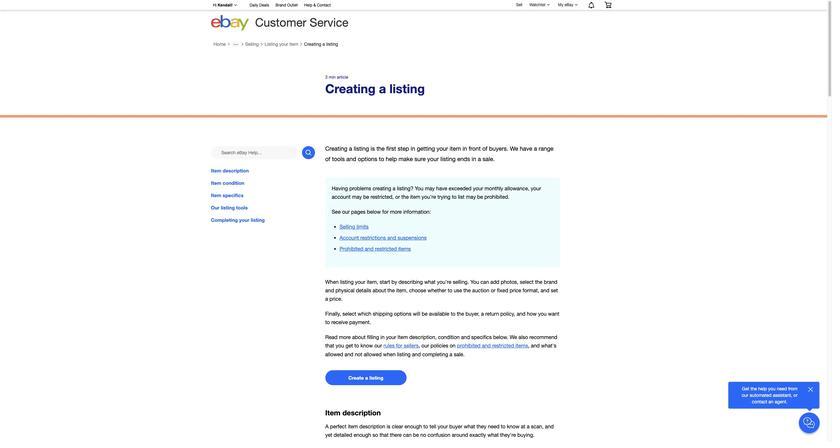 Task type: locate. For each thing, give the bounding box(es) containing it.
items down also
[[516, 343, 528, 349]]

what
[[424, 279, 436, 285], [464, 424, 475, 430], [488, 432, 499, 438]]

0 horizontal spatial item description
[[211, 168, 249, 174]]

finally,
[[325, 311, 341, 317]]

0 horizontal spatial specifics
[[223, 192, 244, 198]]

we left also
[[510, 334, 517, 340]]

may down problems
[[352, 194, 362, 200]]

0 horizontal spatial you're
[[422, 194, 436, 200]]

be inside finally, select which shipping options will be available to the buyer, a return policy, and how you want to receive payment.
[[422, 311, 428, 317]]

may right list
[[466, 194, 476, 200]]

you left get
[[336, 343, 344, 349]]

a inside 3 min article creating a listing
[[379, 81, 386, 96]]

2 horizontal spatial may
[[466, 194, 476, 200]]

condition
[[223, 180, 245, 186], [438, 334, 460, 340]]

1 vertical spatial condition
[[438, 334, 460, 340]]

specifics up prohibited and restricted items link on the right of the page
[[471, 334, 492, 340]]

restricted down account restrictions and suspensions link on the bottom of page
[[375, 246, 397, 252]]

1 vertical spatial sale.
[[454, 351, 465, 357]]

is left first
[[371, 145, 375, 152]]

your up details in the left bottom of the page
[[355, 279, 365, 285]]

to down the finally,
[[325, 319, 330, 325]]

and left how on the right bottom
[[517, 311, 526, 317]]

0 vertical spatial help
[[386, 156, 397, 163]]

item description up the item condition
[[211, 168, 249, 174]]

0 horizontal spatial is
[[371, 145, 375, 152]]

the inside "having problems creating a listing? you may have exceeded your monthly allowance, your account may be restricted, or the item you're trying to list may be prohibited."
[[402, 194, 409, 200]]

detailed
[[334, 432, 352, 438]]

be left the no on the right of page
[[413, 432, 419, 438]]

and inside finally, select which shipping options will be available to the buyer, a return policy, and how you want to receive payment.
[[517, 311, 526, 317]]

have up trying at the right top of the page
[[436, 185, 447, 191]]

help
[[386, 156, 397, 163], [759, 386, 767, 392]]

item specifics
[[211, 192, 244, 198]]

for right "rules"
[[396, 343, 403, 349]]

need inside get the help you need from our automated assistant, or contact an agent.
[[777, 386, 787, 392]]

0 horizontal spatial items
[[398, 246, 411, 252]]

of
[[483, 145, 488, 152], [325, 156, 331, 163]]

1 vertical spatial know
[[507, 424, 520, 430]]

1 horizontal spatial you
[[471, 279, 479, 285]]

add
[[491, 279, 500, 285]]

options up problems
[[358, 156, 378, 163]]

1 vertical spatial more
[[339, 334, 351, 340]]

0 vertical spatial you're
[[422, 194, 436, 200]]

0 horizontal spatial allowed
[[325, 351, 343, 357]]

you
[[538, 311, 547, 317], [336, 343, 344, 349], [768, 386, 776, 392]]

0 horizontal spatial options
[[358, 156, 378, 163]]

more up get
[[339, 334, 351, 340]]

is inside creating a listing is the first step in getting your item in front of buyers. we have a range of tools and options to help make sure your listing ends in a sale.
[[371, 145, 375, 152]]

we right buyers.
[[510, 145, 518, 152]]

2 horizontal spatial you
[[768, 386, 776, 392]]

or down from
[[794, 393, 798, 398]]

a inside when listing your item, start by describing what you're selling. you can add photos, select the brand and physical details about the item, choose whether to use the auction or fixed price format, and set a price.
[[325, 296, 328, 302]]

item up rules for sellers link
[[398, 334, 408, 340]]

selling
[[245, 42, 259, 47], [340, 224, 355, 230]]

1 horizontal spatial options
[[394, 311, 412, 317]]

what up whether
[[424, 279, 436, 285]]

0 horizontal spatial restricted
[[375, 246, 397, 252]]

can up 'auction'
[[481, 279, 489, 285]]

1 horizontal spatial condition
[[438, 334, 460, 340]]

0 horizontal spatial sale.
[[454, 351, 465, 357]]

the inside creating a listing is the first step in getting your item in front of buyers. we have a range of tools and options to help make sure your listing ends in a sale.
[[377, 145, 385, 152]]

read
[[325, 334, 338, 340]]

1 horizontal spatial more
[[390, 209, 402, 215]]

or down listing?
[[395, 194, 400, 200]]

the left first
[[377, 145, 385, 152]]

1 vertical spatial for
[[396, 343, 403, 349]]

about up get
[[352, 334, 366, 340]]

item description up the perfect at the left
[[325, 409, 381, 417]]

a
[[325, 424, 329, 430]]

2 horizontal spatial or
[[794, 393, 798, 398]]

the inside finally, select which shipping options will be available to the buyer, a return policy, and how you want to receive payment.
[[457, 311, 464, 317]]

1 horizontal spatial enough
[[405, 424, 422, 430]]

when listing your item, start by describing what you're selling. you can add photos, select the brand and physical details about the item, choose whether to use the auction or fixed price format, and set a price.
[[325, 279, 558, 302]]

, and what's allowed and not allowed when listing and completing a sale.
[[325, 343, 557, 357]]

select inside finally, select which shipping options will be available to the buyer, a return policy, and how you want to receive payment.
[[343, 311, 356, 317]]

condition inside read more about filling in your item description, condition and specifics below. we also recommend that you get to know our
[[438, 334, 460, 340]]

and left the set
[[541, 288, 550, 293]]

your inside a perfect item description is clear enough to tell your buyer what they need to know at a scan, and yet detailed enough so that there can be no confusion around exactly what they're buying.
[[438, 424, 448, 430]]

2 vertical spatial you
[[768, 386, 776, 392]]

selling up account
[[340, 224, 355, 230]]

prohibited.
[[485, 194, 510, 200]]

0 vertical spatial condition
[[223, 180, 245, 186]]

or down the add at the right of the page
[[491, 288, 496, 293]]

1 horizontal spatial items
[[516, 343, 528, 349]]

perfect
[[330, 424, 347, 430]]

and inside read more about filling in your item description, condition and specifics below. we also recommend that you get to know our
[[461, 334, 470, 340]]

be right the will
[[422, 311, 428, 317]]

description inside a perfect item description is clear enough to tell your buyer what they need to know at a scan, and yet detailed enough so that there can be no confusion around exactly what they're buying.
[[359, 424, 385, 430]]

item condition
[[211, 180, 245, 186]]

item for item description link
[[211, 168, 221, 174]]

our
[[342, 209, 350, 215], [375, 343, 382, 349], [422, 343, 429, 349], [742, 393, 749, 398]]

1 vertical spatial specifics
[[471, 334, 492, 340]]

1 vertical spatial items
[[516, 343, 528, 349]]

and up problems
[[347, 156, 356, 163]]

1 vertical spatial enough
[[354, 432, 371, 438]]

hi
[[213, 3, 217, 7]]

1 vertical spatial creating
[[325, 81, 376, 96]]

home
[[214, 42, 226, 47]]

range
[[539, 145, 554, 152]]

in right filling
[[381, 334, 385, 340]]

a perfect item description is clear enough to tell your buyer what they need to know at a scan, and yet detailed enough so that there can be no confusion around exactly what they're buying.
[[325, 424, 554, 438]]

service
[[310, 16, 349, 29]]

0 vertical spatial is
[[371, 145, 375, 152]]

rules for sellers , our policies on prohibited and restricted items
[[384, 343, 528, 349]]

enough left so
[[354, 432, 371, 438]]

need up assistant,
[[777, 386, 787, 392]]

condition up on
[[438, 334, 460, 340]]

help & contact
[[304, 3, 331, 7]]

options left the will
[[394, 311, 412, 317]]

0 horizontal spatial need
[[488, 424, 500, 430]]

is inside a perfect item description is clear enough to tell your buyer what they need to know at a scan, and yet detailed enough so that there can be no confusion around exactly what they're buying.
[[387, 424, 391, 430]]

items
[[398, 246, 411, 252], [516, 343, 528, 349]]

see
[[332, 209, 341, 215]]

1 horizontal spatial that
[[380, 432, 389, 438]]

listing your item link
[[265, 42, 298, 47]]

options inside finally, select which shipping options will be available to the buyer, a return policy, and how you want to receive payment.
[[394, 311, 412, 317]]

item description
[[211, 168, 249, 174], [325, 409, 381, 417]]

have inside "having problems creating a listing? you may have exceeded your monthly allowance, your account may be restricted, or the item you're trying to list may be prohibited."
[[436, 185, 447, 191]]

0 horizontal spatial you
[[336, 343, 344, 349]]

select up receive
[[343, 311, 356, 317]]

that down read
[[325, 343, 334, 349]]

having problems creating a listing? you may have exceeded your monthly allowance, your account may be restricted, or the item you're trying to list may be prohibited.
[[332, 185, 541, 200]]

0 vertical spatial need
[[777, 386, 787, 392]]

to left use
[[448, 288, 453, 293]]

help down first
[[386, 156, 397, 163]]

0 vertical spatial what
[[424, 279, 436, 285]]

below.
[[493, 334, 509, 340]]

at
[[521, 424, 526, 430]]

item inside creating a listing is the first step in getting your item in front of buyers. we have a range of tools and options to help make sure your listing ends in a sale.
[[450, 145, 461, 152]]

items down suspensions
[[398, 246, 411, 252]]

1 horizontal spatial item,
[[396, 288, 408, 293]]

home link
[[214, 42, 226, 47]]

options inside creating a listing is the first step in getting your item in front of buyers. we have a range of tools and options to help make sure your listing ends in a sale.
[[358, 156, 378, 163]]

item, up details in the left bottom of the page
[[367, 279, 378, 285]]

0 vertical spatial we
[[510, 145, 518, 152]]

2 horizontal spatial what
[[488, 432, 499, 438]]

is left the clear
[[387, 424, 391, 430]]

1 vertical spatial options
[[394, 311, 412, 317]]

1 vertical spatial you're
[[437, 279, 452, 285]]

a inside a perfect item description is clear enough to tell your buyer what they need to know at a scan, and yet detailed enough so that there can be no confusion around exactly what they're buying.
[[527, 424, 530, 430]]

1 vertical spatial of
[[325, 156, 331, 163]]

1 horizontal spatial need
[[777, 386, 787, 392]]

0 vertical spatial have
[[520, 145, 533, 152]]

or inside when listing your item, start by describing what you're selling. you can add photos, select the brand and physical details about the item, choose whether to use the auction or fixed price format, and set a price.
[[491, 288, 496, 293]]

your
[[279, 42, 288, 47], [437, 145, 448, 152], [427, 156, 439, 163], [473, 185, 483, 191], [531, 185, 541, 191], [239, 217, 250, 223], [355, 279, 365, 285], [386, 334, 396, 340], [438, 424, 448, 430]]

you right how on the right bottom
[[538, 311, 547, 317]]

may right listing?
[[425, 185, 435, 191]]

completing your listing
[[211, 217, 265, 223]]

you inside get the help you need from our automated assistant, or contact an agent.
[[768, 386, 776, 392]]

start
[[380, 279, 390, 285]]

you inside when listing your item, start by describing what you're selling. you can add photos, select the brand and physical details about the item, choose whether to use the auction or fixed price format, and set a price.
[[471, 279, 479, 285]]

0 horizontal spatial select
[[343, 311, 356, 317]]

item down listing?
[[410, 194, 420, 200]]

shipping
[[373, 311, 393, 317]]

in inside read more about filling in your item description, condition and specifics below. we also recommend that you get to know our
[[381, 334, 385, 340]]

account
[[340, 235, 359, 241]]

available
[[429, 311, 450, 317]]

creating
[[304, 42, 321, 47], [325, 81, 376, 96], [325, 145, 348, 152]]

create a listing
[[349, 375, 384, 381]]

article
[[337, 75, 348, 80]]

1 , from the left
[[419, 343, 420, 349]]

about inside read more about filling in your item description, condition and specifics below. we also recommend that you get to know our
[[352, 334, 366, 340]]

1 vertical spatial selling
[[340, 224, 355, 230]]

1 horizontal spatial can
[[481, 279, 489, 285]]

more inside read more about filling in your item description, condition and specifics below. we also recommend that you get to know our
[[339, 334, 351, 340]]

1 horizontal spatial sale.
[[483, 156, 495, 163]]

1 horizontal spatial for
[[396, 343, 403, 349]]

1 vertical spatial you
[[471, 279, 479, 285]]

use
[[454, 288, 462, 293]]

we inside read more about filling in your item description, condition and specifics below. we also recommend that you get to know our
[[510, 334, 517, 340]]

information:
[[403, 209, 431, 215]]

,
[[419, 343, 420, 349], [528, 343, 530, 349]]

account restrictions and suspensions
[[340, 235, 427, 241]]

in right step
[[411, 145, 415, 152]]

listing inside 3 min article creating a listing
[[390, 81, 425, 96]]

can inside when listing your item, start by describing what you're selling. you can add photos, select the brand and physical details about the item, choose whether to use the auction or fixed price format, and set a price.
[[481, 279, 489, 285]]

1 vertical spatial item,
[[396, 288, 408, 293]]

allowed right not
[[364, 351, 382, 357]]

help inside get the help you need from our automated assistant, or contact an agent.
[[759, 386, 767, 392]]

your up confusion
[[438, 424, 448, 430]]

auction
[[472, 288, 490, 293]]

, down recommend
[[528, 343, 530, 349]]

0 vertical spatial select
[[520, 279, 534, 285]]

completing
[[211, 217, 238, 223]]

0 vertical spatial sale.
[[483, 156, 495, 163]]

, down description,
[[419, 343, 420, 349]]

our down description,
[[422, 343, 429, 349]]

price.
[[330, 296, 343, 302]]

the right use
[[464, 288, 471, 293]]

a inside ", and what's allowed and not allowed when listing and completing a sale."
[[450, 351, 453, 357]]

creating inside creating a listing is the first step in getting your item in front of buyers. we have a range of tools and options to help make sure your listing ends in a sale.
[[325, 145, 348, 152]]

1 horizontal spatial have
[[520, 145, 533, 152]]

0 vertical spatial of
[[483, 145, 488, 152]]

2 vertical spatial or
[[794, 393, 798, 398]]

Search eBay Help... text field
[[211, 146, 298, 159]]

you up 'auction'
[[471, 279, 479, 285]]

0 horizontal spatial item,
[[367, 279, 378, 285]]

0 vertical spatial for
[[382, 209, 389, 215]]

what up exactly
[[464, 424, 475, 430]]

your up "rules"
[[386, 334, 396, 340]]

to left list
[[452, 194, 457, 200]]

0 horizontal spatial what
[[424, 279, 436, 285]]

about
[[373, 288, 386, 293], [352, 334, 366, 340]]

1 vertical spatial select
[[343, 311, 356, 317]]

1 horizontal spatial know
[[507, 424, 520, 430]]

daily
[[250, 3, 258, 7]]

1 horizontal spatial tools
[[332, 156, 345, 163]]

item for the item condition link
[[211, 180, 221, 186]]

2 vertical spatial description
[[359, 424, 385, 430]]

agent.
[[775, 399, 788, 405]]

in left front
[[463, 145, 467, 152]]

outlet
[[287, 3, 298, 7]]

step
[[398, 145, 409, 152]]

sale. down the "rules for sellers , our policies on prohibited and restricted items"
[[454, 351, 465, 357]]

enough up the no on the right of page
[[405, 424, 422, 430]]

1 vertical spatial or
[[491, 288, 496, 293]]

you inside finally, select which shipping options will be available to the buyer, a return policy, and how you want to receive payment.
[[538, 311, 547, 317]]

item inside read more about filling in your item description, condition and specifics below. we also recommend that you get to know our
[[398, 334, 408, 340]]

the left buyer,
[[457, 311, 464, 317]]

listing
[[326, 42, 338, 47], [390, 81, 425, 96], [354, 145, 369, 152], [441, 156, 456, 163], [221, 205, 235, 211], [251, 217, 265, 223], [340, 279, 354, 285], [397, 351, 411, 357], [370, 375, 384, 381]]

list
[[458, 194, 465, 200]]

0 vertical spatial know
[[361, 343, 373, 349]]

0 horizontal spatial can
[[403, 432, 412, 438]]

need inside a perfect item description is clear enough to tell your buyer what they need to know at a scan, and yet detailed enough so that there can be no confusion around exactly what they're buying.
[[488, 424, 500, 430]]

0 horizontal spatial or
[[395, 194, 400, 200]]

know
[[361, 343, 373, 349], [507, 424, 520, 430]]

so
[[373, 432, 378, 438]]

item up the item condition
[[211, 168, 221, 174]]

item up the detailed
[[348, 424, 358, 430]]

1 horizontal spatial item description
[[325, 409, 381, 417]]

your left "monthly"
[[473, 185, 483, 191]]

0 vertical spatial selling
[[245, 42, 259, 47]]

0 horizontal spatial know
[[361, 343, 373, 349]]

creating inside 3 min article creating a listing
[[325, 81, 376, 96]]

1 vertical spatial restricted
[[492, 343, 514, 349]]

have left range
[[520, 145, 533, 152]]

my ebay
[[558, 3, 574, 7]]

customer service banner
[[209, 0, 617, 32]]

select
[[520, 279, 534, 285], [343, 311, 356, 317]]

our down filling
[[375, 343, 382, 349]]

in right ends at the right top
[[472, 156, 476, 163]]

to inside "having problems creating a listing? you may have exceeded your monthly allowance, your account may be restricted, or the item you're trying to list may be prohibited."
[[452, 194, 457, 200]]

select up 'format,' at the bottom right
[[520, 279, 534, 285]]

that right so
[[380, 432, 389, 438]]

condition up item specifics on the left top of page
[[223, 180, 245, 186]]

what inside when listing your item, start by describing what you're selling. you can add photos, select the brand and physical details about the item, choose whether to use the auction or fixed price format, and set a price.
[[424, 279, 436, 285]]

restricted
[[375, 246, 397, 252], [492, 343, 514, 349]]

need
[[777, 386, 787, 392], [488, 424, 500, 430]]

get
[[346, 343, 353, 349]]

to right get
[[355, 343, 359, 349]]

1 horizontal spatial you're
[[437, 279, 452, 285]]

selling left listing
[[245, 42, 259, 47]]

you're left trying at the right top of the page
[[422, 194, 436, 200]]

tools up completing your listing
[[236, 205, 248, 211]]

1 vertical spatial description
[[343, 409, 381, 417]]

1 vertical spatial what
[[464, 424, 475, 430]]

0 horizontal spatial have
[[436, 185, 447, 191]]

when
[[383, 351, 396, 357]]

selling for selling limits
[[340, 224, 355, 230]]

1 horizontal spatial allowed
[[364, 351, 382, 357]]

1 horizontal spatial ,
[[528, 343, 530, 349]]

for right below
[[382, 209, 389, 215]]

1 horizontal spatial selling
[[340, 224, 355, 230]]

item
[[290, 42, 298, 47], [450, 145, 461, 152], [410, 194, 420, 200], [348, 424, 358, 430]]

item up ends at the right top
[[450, 145, 461, 152]]

your right allowance,
[[531, 185, 541, 191]]

the
[[377, 145, 385, 152], [402, 194, 409, 200], [535, 279, 543, 285], [388, 288, 395, 293], [464, 288, 471, 293], [457, 311, 464, 317], [751, 386, 757, 392]]

sell
[[516, 2, 523, 7]]

item description link
[[211, 167, 315, 174]]

1 vertical spatial tools
[[236, 205, 248, 211]]

you inside read more about filling in your item description, condition and specifics below. we also recommend that you get to know our
[[336, 343, 344, 349]]

0 vertical spatial restricted
[[375, 246, 397, 252]]

the down listing?
[[402, 194, 409, 200]]

1 vertical spatial you
[[336, 343, 344, 349]]

1 horizontal spatial of
[[483, 145, 488, 152]]

allowed down read
[[325, 351, 343, 357]]

sale. inside creating a listing is the first step in getting your item in front of buyers. we have a range of tools and options to help make sure your listing ends in a sale.
[[483, 156, 495, 163]]

select inside when listing your item, start by describing what you're selling. you can add photos, select the brand and physical details about the item, choose whether to use the auction or fixed price format, and set a price.
[[520, 279, 534, 285]]

and right prohibited at the bottom of the page
[[482, 343, 491, 349]]

1 vertical spatial about
[[352, 334, 366, 340]]

or
[[395, 194, 400, 200], [491, 288, 496, 293], [794, 393, 798, 398]]

our down get at the bottom
[[742, 393, 749, 398]]

specifics inside read more about filling in your item description, condition and specifics below. we also recommend that you get to know our
[[471, 334, 492, 340]]

to inside when listing your item, start by describing what you're selling. you can add photos, select the brand and physical details about the item, choose whether to use the auction or fixed price format, and set a price.
[[448, 288, 453, 293]]

our inside read more about filling in your item description, condition and specifics below. we also recommend that you get to know our
[[375, 343, 382, 349]]

and up prohibited at the bottom of the page
[[461, 334, 470, 340]]

0 vertical spatial item,
[[367, 279, 378, 285]]

item, down by
[[396, 288, 408, 293]]

enough
[[405, 424, 422, 430], [354, 432, 371, 438]]

2 vertical spatial creating
[[325, 145, 348, 152]]

2 , from the left
[[528, 343, 530, 349]]

photos,
[[501, 279, 519, 285]]

know left the at
[[507, 424, 520, 430]]

1 vertical spatial that
[[380, 432, 389, 438]]

1 vertical spatial we
[[510, 334, 517, 340]]

more down the restricted,
[[390, 209, 402, 215]]

0 horizontal spatial you
[[415, 185, 424, 191]]

they
[[477, 424, 487, 430]]

0 vertical spatial can
[[481, 279, 489, 285]]

0 horizontal spatial selling
[[245, 42, 259, 47]]

you up assistant,
[[768, 386, 776, 392]]

0 horizontal spatial about
[[352, 334, 366, 340]]

create
[[349, 375, 364, 381]]

item up "our"
[[211, 192, 221, 198]]

item inside a perfect item description is clear enough to tell your buyer what they need to know at a scan, and yet detailed enough so that there can be no confusion around exactly what they're buying.
[[348, 424, 358, 430]]



Task type: vqa. For each thing, say whether or not it's contained in the screenshot.
Brand Outlet LINK
yes



Task type: describe. For each thing, give the bounding box(es) containing it.
sure
[[415, 156, 426, 163]]

1 allowed from the left
[[325, 351, 343, 357]]

whether
[[428, 288, 446, 293]]

choose
[[409, 288, 426, 293]]

assistant,
[[773, 393, 793, 398]]

by
[[392, 279, 397, 285]]

restricted,
[[371, 194, 394, 200]]

listing
[[265, 42, 278, 47]]

listing?
[[397, 185, 414, 191]]

prohibited
[[457, 343, 481, 349]]

to left tell
[[424, 424, 428, 430]]

to inside creating a listing is the first step in getting your item in front of buyers. we have a range of tools and options to help make sure your listing ends in a sale.
[[379, 156, 384, 163]]

1 vertical spatial item description
[[325, 409, 381, 417]]

1 horizontal spatial may
[[425, 185, 435, 191]]

brand outlet
[[276, 3, 298, 7]]

, inside ", and what's allowed and not allowed when listing and completing a sale."
[[528, 343, 530, 349]]

your inside when listing your item, start by describing what you're selling. you can add photos, select the brand and physical details about the item, choose whether to use the auction or fixed price format, and set a price.
[[355, 279, 365, 285]]

clear
[[392, 424, 403, 430]]

and down the restrictions
[[365, 246, 374, 252]]

item for item specifics link
[[211, 192, 221, 198]]

a inside finally, select which shipping options will be available to the buyer, a return policy, and how you want to receive payment.
[[481, 311, 484, 317]]

read more about filling in your item description, condition and specifics below. we also recommend that you get to know our
[[325, 334, 558, 349]]

a inside "having problems creating a listing? you may have exceeded your monthly allowance, your account may be restricted, or the item you're trying to list may be prohibited."
[[393, 185, 396, 191]]

be left prohibited.
[[477, 194, 483, 200]]

to inside read more about filling in your item description, condition and specifics below. we also recommend that you get to know our
[[355, 343, 359, 349]]

0 horizontal spatial may
[[352, 194, 362, 200]]

restrictions
[[361, 235, 386, 241]]

that inside read more about filling in your item description, condition and specifics below. we also recommend that you get to know our
[[325, 343, 334, 349]]

your down getting
[[427, 156, 439, 163]]

tools inside creating a listing is the first step in getting your item in front of buyers. we have a range of tools and options to help make sure your listing ends in a sale.
[[332, 156, 345, 163]]

selling link
[[245, 42, 259, 47]]

they're
[[500, 432, 516, 438]]

description,
[[409, 334, 437, 340]]

&
[[314, 3, 316, 7]]

0 vertical spatial enough
[[405, 424, 422, 430]]

allowance,
[[505, 185, 530, 191]]

0 vertical spatial more
[[390, 209, 402, 215]]

recommend
[[530, 334, 558, 340]]

physical
[[336, 288, 355, 293]]

suspensions
[[398, 235, 427, 241]]

item inside "having problems creating a listing? you may have exceeded your monthly allowance, your account may be restricted, or the item you're trying to list may be prohibited."
[[410, 194, 420, 200]]

pages
[[351, 209, 366, 215]]

have inside creating a listing is the first step in getting your item in front of buyers. we have a range of tools and options to help make sure your listing ends in a sale.
[[520, 145, 533, 152]]

selling limits
[[340, 224, 369, 230]]

0 vertical spatial specifics
[[223, 192, 244, 198]]

get the help you need from our automated assistant, or contact an agent.
[[742, 386, 798, 405]]

or inside get the help you need from our automated assistant, or contact an agent.
[[794, 393, 798, 398]]

0 horizontal spatial enough
[[354, 432, 371, 438]]

brand
[[276, 3, 286, 7]]

kendall
[[218, 3, 232, 7]]

1 horizontal spatial restricted
[[492, 343, 514, 349]]

fixed
[[497, 288, 508, 293]]

tools inside our listing tools link
[[236, 205, 248, 211]]

getting
[[417, 145, 435, 152]]

the up 'format,' at the bottom right
[[535, 279, 543, 285]]

your shopping cart image
[[605, 2, 612, 8]]

help & contact link
[[304, 2, 331, 9]]

to up they're
[[501, 424, 506, 430]]

and inside creating a listing is the first step in getting your item in front of buyers. we have a range of tools and options to help make sure your listing ends in a sale.
[[347, 156, 356, 163]]

creating for creating a listing is the first step in getting your item in front of buyers. we have a range of tools and options to help make sure your listing ends in a sale.
[[325, 145, 348, 152]]

exceeded
[[449, 185, 472, 191]]

be down problems
[[363, 194, 369, 200]]

creating for creating a listing
[[304, 42, 321, 47]]

and inside a perfect item description is clear enough to tell your buyer what they need to know at a scan, and yet detailed enough so that there can be no confusion around exactly what they're buying.
[[545, 424, 554, 430]]

my ebay link
[[555, 1, 581, 9]]

set
[[551, 288, 558, 293]]

not
[[355, 351, 362, 357]]

limits
[[357, 224, 369, 230]]

creating a listing link
[[304, 42, 338, 47]]

want
[[548, 311, 560, 317]]

sale. inside ", and what's allowed and not allowed when listing and completing a sale."
[[454, 351, 465, 357]]

0 vertical spatial item description
[[211, 168, 249, 174]]

describing
[[399, 279, 423, 285]]

see our pages below for more information:
[[332, 209, 431, 215]]

and down recommend
[[531, 343, 540, 349]]

buying.
[[518, 432, 535, 438]]

and right the restrictions
[[388, 235, 396, 241]]

when
[[325, 279, 339, 285]]

about inside when listing your item, start by describing what you're selling. you can add photos, select the brand and physical details about the item, choose whether to use the auction or fixed price format, and set a price.
[[373, 288, 386, 293]]

format,
[[523, 288, 539, 293]]

listing inside ", and what's allowed and not allowed when listing and completing a sale."
[[397, 351, 411, 357]]

an
[[769, 399, 774, 405]]

on
[[450, 343, 456, 349]]

help
[[304, 3, 312, 7]]

be inside a perfect item description is clear enough to tell your buyer what they need to know at a scan, and yet detailed enough so that there can be no confusion around exactly what they're buying.
[[413, 432, 419, 438]]

the down by
[[388, 288, 395, 293]]

exactly
[[470, 432, 486, 438]]

prohibited and restricted items
[[340, 246, 411, 252]]

my
[[558, 3, 564, 7]]

your right listing
[[279, 42, 288, 47]]

account navigation
[[209, 0, 617, 10]]

item up the perfect at the left
[[325, 409, 341, 417]]

get
[[742, 386, 750, 392]]

which
[[358, 311, 372, 317]]

you for want
[[538, 311, 547, 317]]

your right getting
[[437, 145, 448, 152]]

ends
[[457, 156, 470, 163]]

filling
[[367, 334, 379, 340]]

item right listing
[[290, 42, 298, 47]]

a inside create a listing link
[[365, 375, 368, 381]]

you're inside when listing your item, start by describing what you're selling. you can add photos, select the brand and physical details about the item, choose whether to use the auction or fixed price format, and set a price.
[[437, 279, 452, 285]]

tell
[[430, 424, 436, 430]]

item condition link
[[211, 179, 315, 187]]

brand outlet link
[[276, 2, 298, 9]]

buyer
[[450, 424, 463, 430]]

know inside a perfect item description is clear enough to tell your buyer what they need to know at a scan, and yet detailed enough so that there can be no confusion around exactly what they're buying.
[[507, 424, 520, 430]]

creating a listing is the first step in getting your item in front of buyers. we have a range of tools and options to help make sure your listing ends in a sale.
[[325, 145, 554, 163]]

you for get
[[336, 343, 344, 349]]

buyers.
[[489, 145, 509, 152]]

contact
[[752, 399, 768, 405]]

policies
[[431, 343, 448, 349]]

prohibited and restricted items link
[[457, 343, 528, 349]]

your down our listing tools
[[239, 217, 250, 223]]

selling for "selling" link
[[245, 42, 259, 47]]

watchlist link
[[526, 1, 553, 9]]

how
[[527, 311, 537, 317]]

completing
[[422, 351, 448, 357]]

the inside get the help you need from our automated assistant, or contact an agent.
[[751, 386, 757, 392]]

0 horizontal spatial for
[[382, 209, 389, 215]]

or inside "having problems creating a listing? you may have exceeded your monthly allowance, your account may be restricted, or the item you're trying to list may be prohibited."
[[395, 194, 400, 200]]

selling.
[[453, 279, 469, 285]]

make
[[399, 156, 413, 163]]

and down get
[[345, 351, 354, 357]]

no
[[421, 432, 426, 438]]

0 vertical spatial items
[[398, 246, 411, 252]]

0 horizontal spatial condition
[[223, 180, 245, 186]]

our listing tools link
[[211, 204, 315, 211]]

know inside read more about filling in your item description, condition and specifics below. we also recommend that you get to know our
[[361, 343, 373, 349]]

sell link
[[513, 2, 526, 7]]

our inside get the help you need from our automated assistant, or contact an agent.
[[742, 393, 749, 398]]

2 vertical spatial what
[[488, 432, 499, 438]]

listing inside when listing your item, start by describing what you're selling. you can add photos, select the brand and physical details about the item, choose whether to use the auction or fixed price format, and set a price.
[[340, 279, 354, 285]]

help inside creating a listing is the first step in getting your item in front of buyers. we have a range of tools and options to help make sure your listing ends in a sale.
[[386, 156, 397, 163]]

2 allowed from the left
[[364, 351, 382, 357]]

can inside a perfect item description is clear enough to tell your buyer what they need to know at a scan, and yet detailed enough so that there can be no confusion around exactly what they're buying.
[[403, 432, 412, 438]]

get the help you need from our automated assistant, or contact an agent. tooltip
[[739, 386, 801, 405]]

creating a listing
[[304, 42, 338, 47]]

and down the sellers
[[412, 351, 421, 357]]

!
[[232, 3, 233, 7]]

receive
[[331, 319, 348, 325]]

0 vertical spatial description
[[223, 168, 249, 174]]

also
[[519, 334, 528, 340]]

1 horizontal spatial what
[[464, 424, 475, 430]]

price
[[510, 288, 521, 293]]

account restrictions and suspensions link
[[340, 235, 427, 241]]

creating a listing main content
[[0, 38, 828, 442]]

trying
[[438, 194, 451, 200]]

we inside creating a listing is the first step in getting your item in front of buyers. we have a range of tools and options to help make sure your listing ends in a sale.
[[510, 145, 518, 152]]

min
[[329, 75, 336, 80]]

first
[[386, 145, 396, 152]]

to right available
[[451, 311, 456, 317]]

you're inside "having problems creating a listing? you may have exceeded your monthly allowance, your account may be restricted, or the item you're trying to list may be prohibited."
[[422, 194, 436, 200]]

details
[[356, 288, 371, 293]]

0 horizontal spatial of
[[325, 156, 331, 163]]

finally, select which shipping options will be available to the buyer, a return policy, and how you want to receive payment.
[[325, 311, 560, 325]]

our right see at the top of the page
[[342, 209, 350, 215]]

yet
[[325, 432, 332, 438]]

will
[[413, 311, 420, 317]]

brand
[[544, 279, 558, 285]]

your inside read more about filling in your item description, condition and specifics below. we also recommend that you get to know our
[[386, 334, 396, 340]]

that inside a perfect item description is clear enough to tell your buyer what they need to know at a scan, and yet detailed enough so that there can be no confusion around exactly what they're buying.
[[380, 432, 389, 438]]

you inside "having problems creating a listing? you may have exceeded your monthly allowance, your account may be restricted, or the item you're trying to list may be prohibited."
[[415, 185, 424, 191]]

daily deals link
[[250, 2, 269, 9]]

and down when
[[325, 288, 334, 293]]

deals
[[259, 3, 269, 7]]

there
[[390, 432, 402, 438]]



